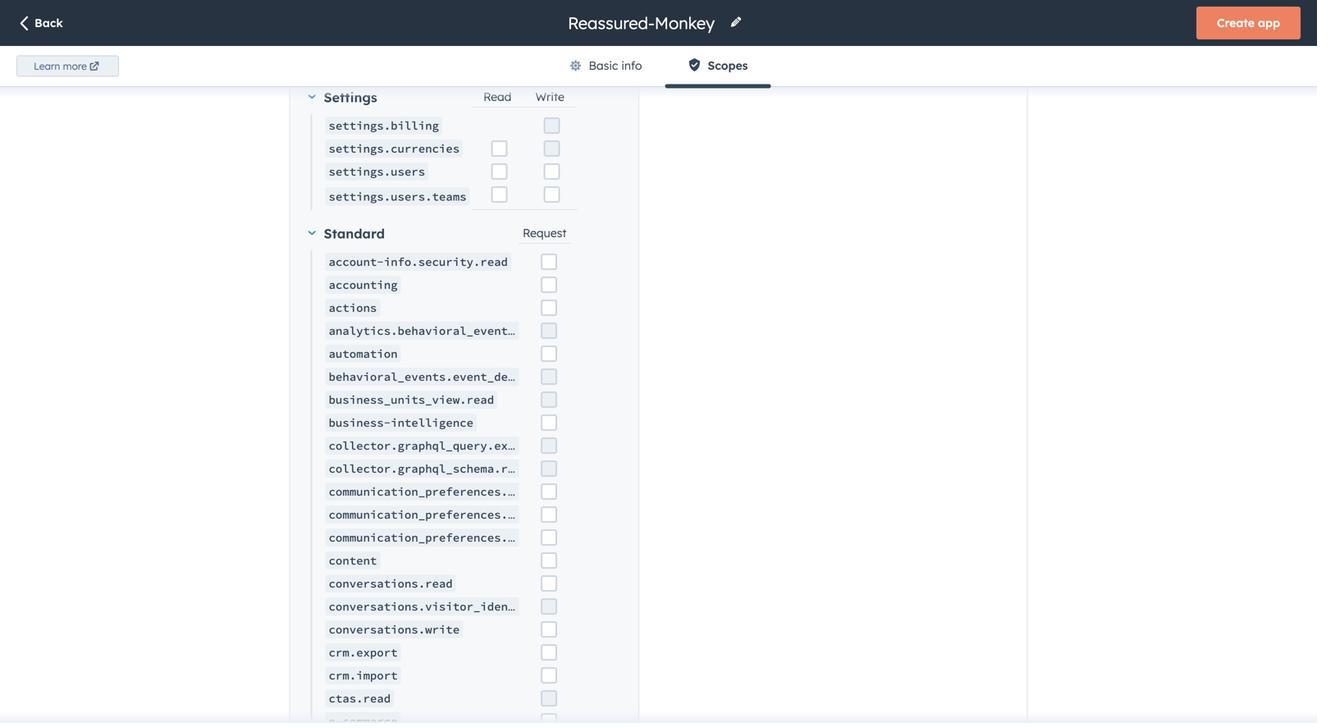 Task type: vqa. For each thing, say whether or not it's contained in the screenshot.
conversations.write at left bottom
yes



Task type: describe. For each thing, give the bounding box(es) containing it.
1 horizontal spatial settings
[[324, 89, 377, 105]]

link opens in a new window image inside learn what you can do with private apps link
[[479, 79, 491, 91]]

create a private app button
[[239, 133, 398, 166]]

scopes button
[[665, 46, 771, 88]]

business-intelligence
[[329, 415, 474, 430]]

conversations.read
[[329, 576, 453, 591]]

standard
[[324, 225, 385, 242]]

behavioral_events.event_definitions.read_write
[[329, 369, 646, 384]]

crm.import
[[329, 668, 398, 683]]

give
[[310, 57, 333, 71]]

conversations.write
[[329, 622, 460, 637]]

app inside create a private app button
[[355, 142, 377, 157]]

settings.currencies
[[329, 141, 460, 156]]

create app
[[1217, 16, 1280, 30]]

communication_preferences.read_write
[[329, 507, 577, 522]]

.
[[494, 76, 496, 91]]

can
[[333, 76, 353, 91]]

import
[[26, 706, 65, 721]]

1 vertical spatial apps
[[448, 76, 476, 91]]

info.security.read
[[384, 254, 508, 269]]

analytics.behavioral_events.send
[[329, 323, 549, 338]]

with
[[375, 76, 400, 91]]

api
[[534, 57, 554, 71]]

request
[[523, 226, 567, 240]]

what
[[275, 76, 304, 91]]

caret image
[[308, 231, 316, 235]]

a inside button
[[300, 142, 308, 157]]

basic info
[[589, 58, 642, 73]]

private apps give you a powerful, secure way to make api calls to your hubspot account.
[[239, 57, 723, 71]]

create for create app
[[1217, 16, 1255, 30]]

actions
[[329, 300, 377, 315]]

settings.users.teams
[[329, 189, 467, 204]]

1 horizontal spatial private
[[403, 76, 445, 91]]

powerful,
[[370, 57, 420, 71]]

scopes
[[708, 58, 748, 73]]

learn what you can do with private apps link
[[239, 75, 494, 95]]

settings.users
[[329, 164, 425, 179]]

1 to from the left
[[486, 57, 498, 71]]

basic
[[589, 58, 618, 73]]

accounting
[[329, 277, 398, 292]]

1 horizontal spatial a
[[359, 57, 366, 71]]

do
[[357, 76, 372, 91]]

way
[[461, 57, 483, 71]]

&
[[68, 706, 76, 721]]



Task type: locate. For each thing, give the bounding box(es) containing it.
1 horizontal spatial you
[[336, 57, 356, 71]]

conversations.visitor_identification.tokens.create
[[329, 599, 673, 614]]

alert
[[239, 199, 1289, 429]]

none field inside page section element
[[566, 12, 720, 34]]

settings.billing
[[329, 118, 439, 133]]

0 vertical spatial apps
[[280, 57, 307, 71]]

0 horizontal spatial create
[[259, 142, 297, 157]]

secure
[[423, 57, 458, 71]]

1 horizontal spatial apps
[[448, 76, 476, 91]]

basic info button
[[546, 46, 665, 86]]

1 horizontal spatial create
[[1217, 16, 1255, 30]]

create app button
[[1197, 7, 1301, 39]]

0 vertical spatial you
[[336, 57, 356, 71]]

create inside page section element
[[1217, 16, 1255, 30]]

1 vertical spatial create
[[259, 142, 297, 157]]

to
[[486, 57, 498, 71], [584, 57, 595, 71]]

create a private app
[[259, 142, 377, 157]]

account-
[[329, 254, 384, 269]]

0 horizontal spatial private
[[311, 142, 352, 157]]

read
[[484, 89, 512, 104]]

automation
[[329, 346, 398, 361]]

settings down 'dashboard' on the top of page
[[26, 69, 93, 90]]

business-
[[329, 415, 391, 430]]

0 vertical spatial private
[[403, 76, 445, 91]]

learn for learn more
[[34, 60, 60, 72]]

private
[[403, 76, 445, 91], [311, 142, 352, 157]]

1 vertical spatial learn
[[239, 76, 272, 91]]

learn more
[[34, 60, 87, 72]]

0 horizontal spatial apps
[[280, 57, 307, 71]]

to right way
[[486, 57, 498, 71]]

create
[[1217, 16, 1255, 30], [259, 142, 297, 157]]

a
[[359, 57, 366, 71], [300, 142, 308, 157]]

you
[[336, 57, 356, 71], [308, 76, 329, 91]]

collector.graphql_schema.read
[[329, 461, 529, 476]]

2 link opens in a new window image from the top
[[479, 79, 491, 91]]

dashboard
[[27, 25, 91, 39]]

navigation inside page section element
[[546, 46, 771, 88]]

0 vertical spatial create
[[1217, 16, 1255, 30]]

0 horizontal spatial learn
[[34, 60, 60, 72]]

crm.export
[[329, 645, 398, 660]]

1 vertical spatial app
[[355, 142, 377, 157]]

communication_preferences.read
[[329, 484, 536, 499]]

business_units_view.read
[[329, 392, 494, 407]]

apps
[[280, 57, 307, 71], [448, 76, 476, 91]]

your
[[599, 57, 623, 71]]

a up do
[[359, 57, 366, 71]]

private down secure
[[403, 76, 445, 91]]

1 horizontal spatial to
[[584, 57, 595, 71]]

write
[[536, 89, 565, 104]]

1 vertical spatial you
[[308, 76, 329, 91]]

content
[[329, 553, 377, 568]]

to right calls
[[584, 57, 595, 71]]

learn down private
[[239, 76, 272, 91]]

back button
[[16, 15, 63, 33]]

import & export
[[26, 706, 115, 721]]

create for create a private app
[[259, 142, 297, 157]]

page section element
[[0, 0, 1317, 88]]

learn what you can do with private apps
[[239, 76, 476, 91]]

hubspot
[[626, 57, 674, 71]]

export
[[79, 706, 115, 721]]

0 horizontal spatial settings
[[26, 69, 93, 90]]

0 vertical spatial a
[[359, 57, 366, 71]]

dashboard link
[[0, 16, 101, 49]]

info
[[621, 58, 642, 73]]

1 link opens in a new window image from the top
[[479, 75, 491, 95]]

account-info.security.read
[[329, 254, 508, 269]]

intelligence
[[391, 415, 474, 430]]

0 vertical spatial app
[[1258, 16, 1280, 30]]

2 to from the left
[[584, 57, 595, 71]]

learn more link
[[16, 56, 119, 77]]

back
[[34, 16, 63, 30]]

settings
[[26, 69, 93, 90], [324, 89, 377, 105]]

0 horizontal spatial app
[[355, 142, 377, 157]]

apps up the what
[[280, 57, 307, 71]]

apps down way
[[448, 76, 476, 91]]

1 vertical spatial a
[[300, 142, 308, 157]]

None field
[[566, 12, 720, 34]]

private inside button
[[311, 142, 352, 157]]

ctas.read
[[329, 691, 391, 706]]

learn for learn what you can do with private apps
[[239, 76, 272, 91]]

private up settings.users
[[311, 142, 352, 157]]

learn left more
[[34, 60, 60, 72]]

you up caret icon on the left top of the page
[[308, 76, 329, 91]]

private
[[239, 57, 277, 71]]

1 vertical spatial private
[[311, 142, 352, 157]]

1 horizontal spatial app
[[1258, 16, 1280, 30]]

app
[[1258, 16, 1280, 30], [355, 142, 377, 157]]

make
[[501, 57, 531, 71]]

account.
[[677, 57, 723, 71]]

link opens in a new window image
[[479, 75, 491, 95], [479, 79, 491, 91]]

0 horizontal spatial you
[[308, 76, 329, 91]]

a down the what
[[300, 142, 308, 157]]

settings right caret icon on the left top of the page
[[324, 89, 377, 105]]

collector.graphql_query.execute
[[329, 438, 542, 453]]

learn inside page section element
[[34, 60, 60, 72]]

0 vertical spatial learn
[[34, 60, 60, 72]]

import & export link
[[16, 698, 184, 723]]

learn
[[34, 60, 60, 72], [239, 76, 272, 91]]

more
[[63, 60, 87, 72]]

caret image
[[308, 95, 316, 99]]

calls
[[557, 57, 581, 71]]

navigation containing basic info
[[546, 46, 771, 88]]

you up can
[[336, 57, 356, 71]]

app inside create app button
[[1258, 16, 1280, 30]]

navigation
[[546, 46, 771, 88]]

1 horizontal spatial learn
[[239, 76, 272, 91]]

0 horizontal spatial a
[[300, 142, 308, 157]]

0 horizontal spatial to
[[486, 57, 498, 71]]

communication_preferences.write
[[329, 530, 542, 545]]



